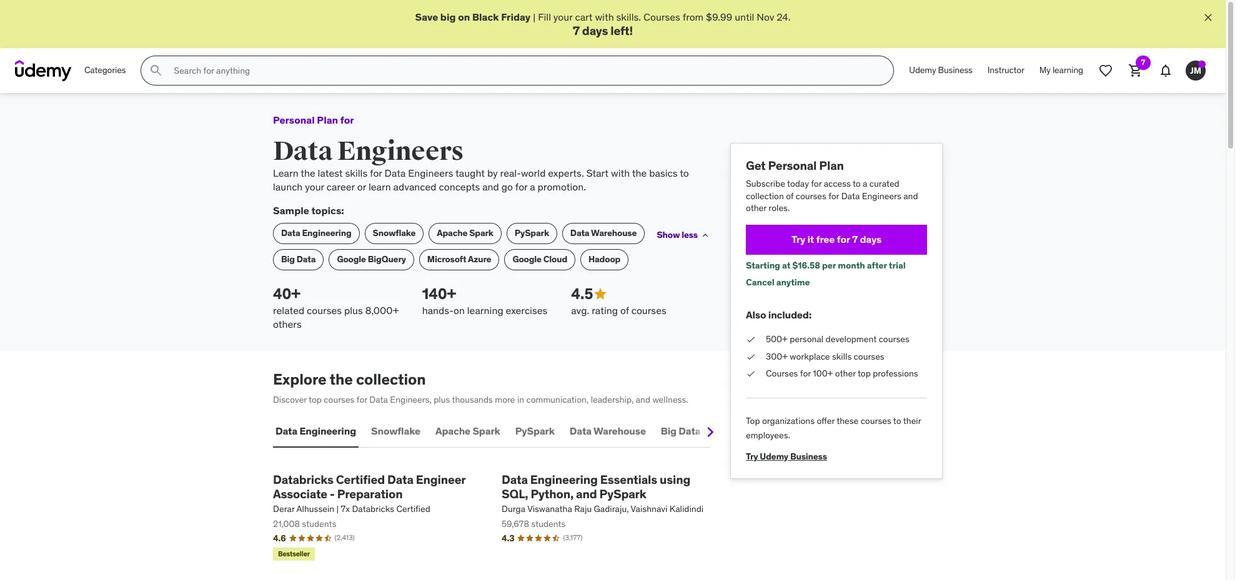Task type: vqa. For each thing, say whether or not it's contained in the screenshot.
right &
no



Task type: describe. For each thing, give the bounding box(es) containing it.
learning inside 140+ hands-on learning exercises
[[467, 304, 504, 317]]

140+
[[422, 284, 456, 304]]

plus inside "40+ related courses plus 8,000+ others"
[[344, 304, 363, 317]]

for down access
[[829, 190, 839, 202]]

days inside save big on black friday | fill your cart with skills. courses from $9.99 until nov 24. 7 days left!
[[582, 23, 608, 38]]

data inside explore the collection discover top courses for data engineers, plus thousands more in communication, leadership, and wellness.
[[370, 394, 388, 406]]

related
[[273, 304, 304, 317]]

8,000+
[[365, 304, 399, 317]]

on for save
[[458, 11, 470, 23]]

0 horizontal spatial of
[[620, 304, 629, 317]]

these
[[837, 416, 859, 427]]

data warehouse for the data warehouse 'button' in the bottom of the page
[[570, 425, 646, 438]]

(3,177)
[[563, 534, 583, 543]]

get personal plan subscribe today for access to a curated collection of courses for data engineers and other roles.
[[746, 158, 918, 214]]

top
[[746, 416, 760, 427]]

big
[[441, 11, 456, 23]]

spark for apache spark link on the left
[[469, 228, 494, 239]]

xsmall image
[[746, 368, 756, 381]]

jm link
[[1181, 56, 1211, 86]]

courses inside "40+ related courses plus 8,000+ others"
[[307, 304, 342, 317]]

basics
[[649, 167, 678, 179]]

left!
[[611, 23, 633, 38]]

engineers inside "learn the latest skills for data engineers taught by real-world experts. start with the basics to launch your career or learn advanced concepts and go for a promotion."
[[408, 167, 453, 179]]

from
[[683, 11, 704, 23]]

courses right the rating
[[632, 304, 667, 317]]

exercises
[[506, 304, 548, 317]]

warehouse for the data warehouse 'button' in the bottom of the page
[[594, 425, 646, 438]]

big data link
[[273, 249, 324, 270]]

courses inside get personal plan subscribe today for access to a curated collection of courses for data engineers and other roles.
[[796, 190, 827, 202]]

1 horizontal spatial days
[[860, 233, 882, 246]]

learn the latest skills for data engineers taught by real-world experts. start with the basics to launch your career or learn advanced concepts and go for a promotion.
[[273, 167, 689, 193]]

google for google cloud
[[513, 254, 542, 265]]

students inside databricks certified data engineer associate - preparation derar alhussein | 7x databricks certified 21,008 students
[[302, 519, 337, 530]]

59,678
[[502, 519, 529, 530]]

0 horizontal spatial certified
[[336, 472, 385, 487]]

500+ personal development courses
[[766, 334, 910, 345]]

2 horizontal spatial the
[[632, 167, 647, 179]]

3177 reviews element
[[563, 534, 583, 543]]

rating
[[592, 304, 618, 317]]

you have alerts image
[[1199, 61, 1206, 68]]

data engineering essentials using sql, python, and pyspark durga viswanatha raju gadiraju, vaishnavi kalidindi 59,678 students
[[502, 472, 704, 530]]

2 vertical spatial 7
[[852, 233, 858, 246]]

xsmall image for 500+
[[746, 334, 756, 346]]

300+
[[766, 351, 788, 362]]

essentials
[[600, 472, 657, 487]]

raju
[[574, 504, 592, 515]]

gadiraju,
[[594, 504, 629, 515]]

leadership,
[[591, 394, 634, 406]]

to inside top organizations offer these courses to their employees.
[[894, 416, 902, 427]]

durga
[[502, 504, 526, 515]]

google bigquery link
[[329, 249, 414, 270]]

pyspark inside data engineering essentials using sql, python, and pyspark durga viswanatha raju gadiraju, vaishnavi kalidindi 59,678 students
[[600, 487, 647, 502]]

data warehouse for data warehouse "link"
[[570, 228, 637, 239]]

snowflake for snowflake link
[[373, 228, 416, 239]]

udemy business link
[[902, 56, 980, 86]]

sample topics:
[[273, 205, 344, 217]]

apache spark link
[[429, 223, 502, 244]]

offer
[[817, 416, 835, 427]]

instructor link
[[980, 56, 1032, 86]]

roles.
[[769, 203, 790, 214]]

for right today
[[811, 178, 822, 189]]

engineers inside get personal plan subscribe today for access to a curated collection of courses for data engineers and other roles.
[[862, 190, 902, 202]]

pyspark for pyspark "button"
[[515, 425, 555, 438]]

in
[[517, 394, 524, 406]]

snowflake for snowflake button
[[371, 425, 421, 438]]

my learning link
[[1032, 56, 1091, 86]]

instructor
[[988, 65, 1025, 76]]

categories
[[84, 65, 126, 76]]

for up learn
[[370, 167, 382, 179]]

0 vertical spatial personal
[[273, 114, 315, 126]]

it
[[808, 233, 814, 246]]

their
[[904, 416, 921, 427]]

top organizations offer these courses to their employees.
[[746, 416, 921, 441]]

1 vertical spatial 7
[[1142, 58, 1146, 67]]

1 vertical spatial udemy
[[760, 451, 789, 463]]

| inside save big on black friday | fill your cart with skills. courses from $9.99 until nov 24. 7 days left!
[[533, 11, 536, 23]]

at
[[782, 260, 791, 271]]

also included:
[[746, 309, 812, 321]]

start
[[587, 167, 609, 179]]

for left 100+
[[800, 368, 811, 380]]

data inside "learn the latest skills for data engineers taught by real-world experts. start with the basics to launch your career or learn advanced concepts and go for a promotion."
[[385, 167, 406, 179]]

100+
[[813, 368, 833, 380]]

try udemy business
[[746, 451, 827, 463]]

data engineering button
[[273, 417, 359, 447]]

nov
[[757, 11, 774, 23]]

a inside "learn the latest skills for data engineers taught by real-world experts. start with the basics to launch your career or learn advanced concepts and go for a promotion."
[[530, 181, 535, 193]]

xsmall image for 300+
[[746, 351, 756, 363]]

courses inside explore the collection discover top courses for data engineers, plus thousands more in communication, leadership, and wellness.
[[324, 394, 355, 406]]

courses inside top organizations offer these courses to their employees.
[[861, 416, 892, 427]]

google cloud
[[513, 254, 568, 265]]

microsoft azure link
[[419, 249, 500, 270]]

bestseller
[[278, 550, 310, 559]]

apache for apache spark link on the left
[[437, 228, 468, 239]]

business inside 'link'
[[938, 65, 973, 76]]

4.5
[[571, 284, 593, 304]]

cancel
[[746, 277, 775, 288]]

cloud
[[544, 254, 568, 265]]

google for google bigquery
[[337, 254, 366, 265]]

associate
[[273, 487, 327, 502]]

categories button
[[77, 56, 133, 86]]

personal inside get personal plan subscribe today for access to a curated collection of courses for data engineers and other roles.
[[768, 158, 817, 173]]

engineering inside data engineering essentials using sql, python, and pyspark durga viswanatha raju gadiraju, vaishnavi kalidindi 59,678 students
[[530, 472, 598, 487]]

courses down development at the right
[[854, 351, 885, 362]]

warehouse for data warehouse "link"
[[591, 228, 637, 239]]

and inside explore the collection discover top courses for data engineers, plus thousands more in communication, leadership, and wellness.
[[636, 394, 651, 406]]

of inside get personal plan subscribe today for access to a curated collection of courses for data engineers and other roles.
[[786, 190, 794, 202]]

personal
[[790, 334, 824, 345]]

try udemy business link
[[746, 442, 827, 463]]

experts.
[[548, 167, 584, 179]]

for up the data engineers
[[340, 114, 354, 126]]

with inside save big on black friday | fill your cart with skills. courses from $9.99 until nov 24. 7 days left!
[[595, 11, 614, 23]]

engineering for data engineering button
[[300, 425, 356, 438]]

| inside databricks certified data engineer associate - preparation derar alhussein | 7x databricks certified 21,008 students
[[337, 504, 339, 515]]

top for collection
[[309, 394, 322, 406]]

1 horizontal spatial databricks
[[352, 504, 394, 515]]

140+ hands-on learning exercises
[[422, 284, 548, 317]]

subscribe
[[746, 178, 786, 189]]

1 vertical spatial other
[[835, 368, 856, 380]]

fill
[[538, 11, 551, 23]]

try for try it free for 7 days
[[792, 233, 806, 246]]

0 vertical spatial databricks
[[273, 472, 334, 487]]

1 vertical spatial skills
[[832, 351, 852, 362]]

save big on black friday | fill your cart with skills. courses from $9.99 until nov 24. 7 days left!
[[415, 11, 791, 38]]

organizations
[[762, 416, 815, 427]]

skills.
[[617, 11, 641, 23]]

hands-
[[422, 304, 454, 317]]

trial
[[889, 260, 906, 271]]

other inside get personal plan subscribe today for access to a curated collection of courses for data engineers and other roles.
[[746, 203, 767, 214]]

big data button
[[659, 417, 703, 447]]

big for big data button
[[661, 425, 677, 438]]

data down personal plan for
[[273, 135, 333, 167]]

(2,413)
[[335, 534, 355, 543]]

and inside get personal plan subscribe today for access to a curated collection of courses for data engineers and other roles.
[[904, 190, 918, 202]]

vaishnavi
[[631, 504, 668, 515]]

microsoft
[[427, 254, 466, 265]]

learn
[[369, 181, 391, 193]]

udemy inside 'link'
[[909, 65, 936, 76]]

1 vertical spatial certified
[[396, 504, 430, 515]]

collection inside explore the collection discover top courses for data engineers, plus thousands more in communication, leadership, and wellness.
[[356, 370, 426, 390]]

and inside "learn the latest skills for data engineers taught by real-world experts. start with the basics to launch your career or learn advanced concepts and go for a promotion."
[[483, 181, 499, 193]]

avg.
[[571, 304, 590, 317]]

advanced
[[393, 181, 437, 193]]

students inside data engineering essentials using sql, python, and pyspark durga viswanatha raju gadiraju, vaishnavi kalidindi 59,678 students
[[531, 519, 566, 530]]

world
[[521, 167, 546, 179]]

the for latest
[[301, 167, 315, 179]]

go
[[502, 181, 513, 193]]

apache spark for apache spark link on the left
[[437, 228, 494, 239]]

plus inside explore the collection discover top courses for data engineers, plus thousands more in communication, leadership, and wellness.
[[434, 394, 450, 406]]

databricks certified data engineer associate - preparation derar alhussein | 7x databricks certified 21,008 students
[[273, 472, 466, 530]]

my
[[1040, 65, 1051, 76]]

collection inside get personal plan subscribe today for access to a curated collection of courses for data engineers and other roles.
[[746, 190, 784, 202]]

$16.58
[[793, 260, 821, 271]]



Task type: locate. For each thing, give the bounding box(es) containing it.
of down today
[[786, 190, 794, 202]]

xsmall image right the less on the top of the page
[[701, 230, 711, 240]]

spark up azure
[[469, 228, 494, 239]]

skills up courses for 100+ other top professions on the bottom right of the page
[[832, 351, 852, 362]]

your inside save big on black friday | fill your cart with skills. courses from $9.99 until nov 24. 7 days left!
[[554, 11, 573, 23]]

try it free for 7 days link
[[746, 225, 927, 255]]

or
[[357, 181, 366, 193]]

on inside 140+ hands-on learning exercises
[[454, 304, 465, 317]]

other right 100+
[[835, 368, 856, 380]]

7x
[[341, 504, 350, 515]]

to inside "learn the latest skills for data engineers taught by real-world experts. start with the basics to launch your career or learn advanced concepts and go for a promotion."
[[680, 167, 689, 179]]

save
[[415, 11, 438, 23]]

7
[[573, 23, 580, 38], [1142, 58, 1146, 67], [852, 233, 858, 246]]

your down the latest
[[305, 181, 324, 193]]

0 vertical spatial engineering
[[302, 228, 352, 239]]

7 link
[[1121, 56, 1151, 86]]

apache spark for apache spark "button"
[[436, 425, 500, 438]]

2 horizontal spatial 7
[[1142, 58, 1146, 67]]

1 horizontal spatial personal
[[768, 158, 817, 173]]

the right learn
[[301, 167, 315, 179]]

0 vertical spatial data engineering
[[281, 228, 352, 239]]

kalidindi
[[670, 504, 704, 515]]

engineering inside button
[[300, 425, 356, 438]]

pyspark for pyspark link
[[515, 228, 549, 239]]

databricks up alhussein
[[273, 472, 334, 487]]

0 vertical spatial try
[[792, 233, 806, 246]]

pyspark up gadiraju,
[[600, 487, 647, 502]]

0 vertical spatial other
[[746, 203, 767, 214]]

0 horizontal spatial business
[[791, 451, 827, 463]]

engineering down topics:
[[302, 228, 352, 239]]

data warehouse button
[[567, 417, 649, 447]]

0 vertical spatial spark
[[469, 228, 494, 239]]

0 vertical spatial plus
[[344, 304, 363, 317]]

0 vertical spatial collection
[[746, 190, 784, 202]]

data left engineers,
[[370, 394, 388, 406]]

Search for anything text field
[[171, 60, 879, 81]]

1 vertical spatial on
[[454, 304, 465, 317]]

apache inside "button"
[[436, 425, 471, 438]]

google bigquery
[[337, 254, 406, 265]]

xsmall image
[[701, 230, 711, 240], [746, 334, 756, 346], [746, 351, 756, 363]]

to
[[680, 167, 689, 179], [853, 178, 861, 189], [894, 416, 902, 427]]

data warehouse inside data warehouse "link"
[[570, 228, 637, 239]]

for
[[340, 114, 354, 126], [370, 167, 382, 179], [811, 178, 822, 189], [515, 181, 528, 193], [829, 190, 839, 202], [837, 233, 850, 246], [800, 368, 811, 380], [357, 394, 367, 406]]

other left roles.
[[746, 203, 767, 214]]

data engineering essentials using sql, python, and pyspark link
[[502, 472, 711, 502]]

1 vertical spatial databricks
[[352, 504, 394, 515]]

0 horizontal spatial plus
[[344, 304, 363, 317]]

1 horizontal spatial google
[[513, 254, 542, 265]]

data inside 'button'
[[570, 425, 592, 438]]

databricks down preparation
[[352, 504, 394, 515]]

data warehouse
[[570, 228, 637, 239], [570, 425, 646, 438]]

24.
[[777, 11, 791, 23]]

0 vertical spatial snowflake
[[373, 228, 416, 239]]

1 google from the left
[[337, 254, 366, 265]]

40+
[[273, 284, 301, 304]]

using
[[660, 472, 691, 487]]

courses for 100+ other top professions
[[766, 368, 918, 380]]

data warehouse up hadoop
[[570, 228, 637, 239]]

1 vertical spatial pyspark
[[515, 425, 555, 438]]

0 vertical spatial 7
[[573, 23, 580, 38]]

plan up access
[[820, 158, 844, 173]]

1 horizontal spatial to
[[853, 178, 861, 189]]

7 inside save big on black friday | fill your cart with skills. courses from $9.99 until nov 24. 7 days left!
[[573, 23, 580, 38]]

with right the cart at top
[[595, 11, 614, 23]]

data engineering for data engineering link
[[281, 228, 352, 239]]

preparation
[[337, 487, 403, 502]]

per
[[822, 260, 836, 271]]

2 students from the left
[[531, 519, 566, 530]]

development
[[826, 334, 877, 345]]

2 google from the left
[[513, 254, 542, 265]]

and
[[483, 181, 499, 193], [904, 190, 918, 202], [636, 394, 651, 406], [576, 487, 597, 502]]

curated
[[870, 178, 900, 189]]

0 horizontal spatial collection
[[356, 370, 426, 390]]

collection down subscribe
[[746, 190, 784, 202]]

1 horizontal spatial students
[[531, 519, 566, 530]]

1 horizontal spatial |
[[533, 11, 536, 23]]

0 vertical spatial days
[[582, 23, 608, 38]]

udemy image
[[15, 60, 72, 81]]

1 vertical spatial spark
[[473, 425, 500, 438]]

collection up engineers,
[[356, 370, 426, 390]]

xsmall image down also
[[746, 334, 756, 346]]

for left engineers,
[[357, 394, 367, 406]]

1 vertical spatial big
[[661, 425, 677, 438]]

0 horizontal spatial udemy
[[760, 451, 789, 463]]

learn
[[273, 167, 298, 179]]

plus left the thousands
[[434, 394, 450, 406]]

1 horizontal spatial other
[[835, 368, 856, 380]]

0 vertical spatial business
[[938, 65, 973, 76]]

courses up professions
[[879, 334, 910, 345]]

1 horizontal spatial of
[[786, 190, 794, 202]]

big down wellness.
[[661, 425, 677, 438]]

40+ related courses plus 8,000+ others
[[273, 284, 399, 331]]

spark inside "button"
[[473, 425, 500, 438]]

apache down the thousands
[[436, 425, 471, 438]]

1 horizontal spatial udemy
[[909, 65, 936, 76]]

0 horizontal spatial the
[[301, 167, 315, 179]]

friday
[[501, 11, 531, 23]]

7 down the cart at top
[[573, 23, 580, 38]]

data engineering for data engineering button
[[276, 425, 356, 438]]

skills up or
[[345, 167, 368, 179]]

0 horizontal spatial days
[[582, 23, 608, 38]]

engineer
[[416, 472, 466, 487]]

of
[[786, 190, 794, 202], [620, 304, 629, 317]]

pyspark inside "button"
[[515, 425, 555, 438]]

0 vertical spatial apache spark
[[437, 228, 494, 239]]

apache spark up microsoft azure
[[437, 228, 494, 239]]

students down alhussein
[[302, 519, 337, 530]]

1 horizontal spatial certified
[[396, 504, 430, 515]]

others
[[273, 318, 302, 331]]

courses right these
[[861, 416, 892, 427]]

1 vertical spatial personal
[[768, 158, 817, 173]]

courses right related
[[307, 304, 342, 317]]

real-
[[500, 167, 521, 179]]

learning right the my
[[1053, 65, 1084, 76]]

of right the rating
[[620, 304, 629, 317]]

data engineering
[[281, 228, 352, 239], [276, 425, 356, 438]]

pyspark down "in"
[[515, 425, 555, 438]]

warehouse up hadoop
[[591, 228, 637, 239]]

my learning
[[1040, 65, 1084, 76]]

top inside explore the collection discover top courses for data engineers, plus thousands more in communication, leadership, and wellness.
[[309, 394, 322, 406]]

2 vertical spatial pyspark
[[600, 487, 647, 502]]

the for collection
[[330, 370, 353, 390]]

data warehouse link
[[562, 223, 645, 244]]

spark
[[469, 228, 494, 239], [473, 425, 500, 438]]

0 vertical spatial learning
[[1053, 65, 1084, 76]]

learning left exercises
[[467, 304, 504, 317]]

certified right -
[[336, 472, 385, 487]]

for right 'go'
[[515, 181, 528, 193]]

1 students from the left
[[302, 519, 337, 530]]

0 horizontal spatial big data
[[281, 254, 316, 265]]

big data for big data link
[[281, 254, 316, 265]]

a down world
[[530, 181, 535, 193]]

engineering up viswanatha
[[530, 472, 598, 487]]

spark down the thousands
[[473, 425, 500, 438]]

data down wellness.
[[679, 425, 701, 438]]

big data down wellness.
[[661, 425, 701, 438]]

the right explore
[[330, 370, 353, 390]]

1 vertical spatial plus
[[434, 394, 450, 406]]

1 horizontal spatial your
[[554, 11, 573, 23]]

bigquery
[[368, 254, 406, 265]]

try for try udemy business
[[746, 451, 758, 463]]

data inside get personal plan subscribe today for access to a curated collection of courses for data engineers and other roles.
[[842, 190, 860, 202]]

1 vertical spatial apache spark
[[436, 425, 500, 438]]

apache spark inside "button"
[[436, 425, 500, 438]]

notifications image
[[1159, 63, 1174, 78]]

2413 reviews element
[[335, 534, 355, 543]]

1 horizontal spatial the
[[330, 370, 353, 390]]

a left curated
[[863, 178, 868, 189]]

and inside data engineering essentials using sql, python, and pyspark durga viswanatha raju gadiraju, vaishnavi kalidindi 59,678 students
[[576, 487, 597, 502]]

big inside button
[[661, 425, 677, 438]]

data up durga
[[502, 472, 528, 487]]

python,
[[531, 487, 574, 502]]

data warehouse inside the data warehouse 'button'
[[570, 425, 646, 438]]

data inside "link"
[[570, 228, 590, 239]]

azure
[[468, 254, 491, 265]]

warehouse inside "link"
[[591, 228, 637, 239]]

plan inside get personal plan subscribe today for access to a curated collection of courses for data engineers and other roles.
[[820, 158, 844, 173]]

engineering for data engineering link
[[302, 228, 352, 239]]

launch
[[273, 181, 303, 193]]

learning
[[1053, 65, 1084, 76], [467, 304, 504, 317]]

1 horizontal spatial a
[[863, 178, 868, 189]]

google inside 'link'
[[337, 254, 366, 265]]

data inside databricks certified data engineer associate - preparation derar alhussein | 7x databricks certified 21,008 students
[[387, 472, 414, 487]]

0 horizontal spatial to
[[680, 167, 689, 179]]

top for 100+
[[858, 368, 871, 380]]

$9.99
[[706, 11, 733, 23]]

courses up data engineering button
[[324, 394, 355, 406]]

1 vertical spatial warehouse
[[594, 425, 646, 438]]

warehouse inside 'button'
[[594, 425, 646, 438]]

discover
[[273, 394, 307, 406]]

medium image
[[593, 287, 608, 302]]

certified
[[336, 472, 385, 487], [396, 504, 430, 515]]

1 vertical spatial snowflake
[[371, 425, 421, 438]]

apache up the microsoft
[[437, 228, 468, 239]]

1 vertical spatial learning
[[467, 304, 504, 317]]

7 up month at right
[[852, 233, 858, 246]]

data inside data engineering essentials using sql, python, and pyspark durga viswanatha raju gadiraju, vaishnavi kalidindi 59,678 students
[[502, 472, 528, 487]]

1 horizontal spatial plus
[[434, 394, 450, 406]]

1 horizontal spatial plan
[[820, 158, 844, 173]]

sample
[[273, 205, 309, 217]]

0 vertical spatial pyspark
[[515, 228, 549, 239]]

data down access
[[842, 190, 860, 202]]

days down the cart at top
[[582, 23, 608, 38]]

0 vertical spatial of
[[786, 190, 794, 202]]

data engineering inside button
[[276, 425, 356, 438]]

with inside "learn the latest skills for data engineers taught by real-world experts. start with the basics to launch your career or learn advanced concepts and go for a promotion."
[[611, 167, 630, 179]]

apache spark down the thousands
[[436, 425, 500, 438]]

1 vertical spatial courses
[[766, 368, 798, 380]]

next image
[[701, 422, 721, 442]]

snowflake
[[373, 228, 416, 239], [371, 425, 421, 438]]

try left it
[[792, 233, 806, 246]]

employees.
[[746, 430, 791, 441]]

try
[[792, 233, 806, 246], [746, 451, 758, 463]]

until
[[735, 11, 755, 23]]

on right big
[[458, 11, 470, 23]]

for inside explore the collection discover top courses for data engineers, plus thousands more in communication, leadership, and wellness.
[[357, 394, 367, 406]]

personal up today
[[768, 158, 817, 173]]

career
[[327, 181, 355, 193]]

data up hadoop
[[570, 228, 590, 239]]

warehouse down the leadership,
[[594, 425, 646, 438]]

0 horizontal spatial google
[[337, 254, 366, 265]]

professions
[[873, 368, 918, 380]]

0 vertical spatial |
[[533, 11, 536, 23]]

wishlist image
[[1099, 63, 1114, 78]]

0 horizontal spatial |
[[337, 504, 339, 515]]

google cloud link
[[505, 249, 576, 270]]

black
[[472, 11, 499, 23]]

1 vertical spatial |
[[337, 504, 339, 515]]

0 horizontal spatial skills
[[345, 167, 368, 179]]

certified down engineer at the bottom left
[[396, 504, 430, 515]]

top right discover
[[309, 394, 322, 406]]

try down employees.
[[746, 451, 758, 463]]

shopping cart with 7 items image
[[1129, 63, 1144, 78]]

top left professions
[[858, 368, 871, 380]]

big up the 40+
[[281, 254, 295, 265]]

skills inside "learn the latest skills for data engineers taught by real-world experts. start with the basics to launch your career or learn advanced concepts and go for a promotion."
[[345, 167, 368, 179]]

0 vertical spatial udemy
[[909, 65, 936, 76]]

0 vertical spatial on
[[458, 11, 470, 23]]

0 horizontal spatial plan
[[317, 114, 338, 126]]

today
[[787, 178, 809, 189]]

1 vertical spatial top
[[309, 394, 322, 406]]

to left their
[[894, 416, 902, 427]]

courses left from
[[644, 11, 680, 23]]

1 horizontal spatial learning
[[1053, 65, 1084, 76]]

alhussein
[[297, 504, 334, 515]]

udemy
[[909, 65, 936, 76], [760, 451, 789, 463]]

google left bigquery
[[337, 254, 366, 265]]

the
[[301, 167, 315, 179], [632, 167, 647, 179], [330, 370, 353, 390]]

on down '140+'
[[454, 304, 465, 317]]

0 vertical spatial data warehouse
[[570, 228, 637, 239]]

1 vertical spatial days
[[860, 233, 882, 246]]

data
[[273, 135, 333, 167], [385, 167, 406, 179], [842, 190, 860, 202], [281, 228, 300, 239], [570, 228, 590, 239], [297, 254, 316, 265], [370, 394, 388, 406], [276, 425, 298, 438], [570, 425, 592, 438], [679, 425, 701, 438], [387, 472, 414, 487], [502, 472, 528, 487]]

data down communication,
[[570, 425, 592, 438]]

1 horizontal spatial big
[[661, 425, 677, 438]]

courses down 300+
[[766, 368, 798, 380]]

data engineering down discover
[[276, 425, 356, 438]]

courses inside save big on black friday | fill your cart with skills. courses from $9.99 until nov 24. 7 days left!
[[644, 11, 680, 23]]

wellness.
[[653, 394, 688, 406]]

0 horizontal spatial big
[[281, 254, 295, 265]]

1 vertical spatial data warehouse
[[570, 425, 646, 438]]

apache spark button
[[433, 417, 503, 447]]

the inside explore the collection discover top courses for data engineers, plus thousands more in communication, leadership, and wellness.
[[330, 370, 353, 390]]

show less button
[[657, 223, 711, 248]]

a
[[863, 178, 868, 189], [530, 181, 535, 193]]

data down data engineering link
[[297, 254, 316, 265]]

your right fill
[[554, 11, 573, 23]]

pyspark up google cloud
[[515, 228, 549, 239]]

business left instructor
[[938, 65, 973, 76]]

0 vertical spatial apache
[[437, 228, 468, 239]]

1 vertical spatial your
[[305, 181, 324, 193]]

1 horizontal spatial collection
[[746, 190, 784, 202]]

spark for apache spark "button"
[[473, 425, 500, 438]]

anytime
[[777, 277, 810, 288]]

0 vertical spatial courses
[[644, 11, 680, 23]]

workplace
[[790, 351, 830, 362]]

0 horizontal spatial learning
[[467, 304, 504, 317]]

google
[[337, 254, 366, 265], [513, 254, 542, 265]]

snowflake up bigquery
[[373, 228, 416, 239]]

google down pyspark link
[[513, 254, 542, 265]]

to inside get personal plan subscribe today for access to a curated collection of courses for data engineers and other roles.
[[853, 178, 861, 189]]

xsmall image inside show less 'button'
[[701, 230, 711, 240]]

|
[[533, 11, 536, 23], [337, 504, 339, 515]]

latest
[[318, 167, 343, 179]]

more
[[495, 394, 515, 406]]

0 vertical spatial big
[[281, 254, 295, 265]]

snowflake inside button
[[371, 425, 421, 438]]

big data down data engineering link
[[281, 254, 316, 265]]

0 vertical spatial your
[[554, 11, 573, 23]]

data left engineer at the bottom left
[[387, 472, 414, 487]]

snowflake down engineers,
[[371, 425, 421, 438]]

on inside save big on black friday | fill your cart with skills. courses from $9.99 until nov 24. 7 days left!
[[458, 11, 470, 23]]

show less
[[657, 230, 698, 241]]

plan up the data engineers
[[317, 114, 338, 126]]

thousands
[[452, 394, 493, 406]]

apache for apache spark "button"
[[436, 425, 471, 438]]

big for big data link
[[281, 254, 295, 265]]

1 vertical spatial xsmall image
[[746, 334, 756, 346]]

tab navigation element
[[273, 417, 726, 448]]

0 horizontal spatial students
[[302, 519, 337, 530]]

jm
[[1191, 65, 1202, 76]]

1 vertical spatial try
[[746, 451, 758, 463]]

1 vertical spatial plan
[[820, 158, 844, 173]]

1 horizontal spatial top
[[858, 368, 871, 380]]

0 vertical spatial top
[[858, 368, 871, 380]]

0 vertical spatial xsmall image
[[701, 230, 711, 240]]

viswanatha
[[528, 504, 572, 515]]

on for 140+
[[454, 304, 465, 317]]

1 vertical spatial business
[[791, 451, 827, 463]]

0 horizontal spatial databricks
[[273, 472, 334, 487]]

starting
[[746, 260, 781, 271]]

0 vertical spatial plan
[[317, 114, 338, 126]]

1 horizontal spatial try
[[792, 233, 806, 246]]

submit search image
[[149, 63, 164, 78]]

avg. rating of courses
[[571, 304, 667, 317]]

with right start
[[611, 167, 630, 179]]

data up learn
[[385, 167, 406, 179]]

cart
[[575, 11, 593, 23]]

big data inside button
[[661, 425, 701, 438]]

| left '7x'
[[337, 504, 339, 515]]

0 horizontal spatial a
[[530, 181, 535, 193]]

1 horizontal spatial skills
[[832, 351, 852, 362]]

for right "free"
[[837, 233, 850, 246]]

your inside "learn the latest skills for data engineers taught by real-world experts. start with the basics to launch your career or learn advanced concepts and go for a promotion."
[[305, 181, 324, 193]]

the left the basics
[[632, 167, 647, 179]]

udemy business
[[909, 65, 973, 76]]

business down top organizations offer these courses to their employees.
[[791, 451, 827, 463]]

other
[[746, 203, 767, 214], [835, 368, 856, 380]]

on
[[458, 11, 470, 23], [454, 304, 465, 317]]

data down sample
[[281, 228, 300, 239]]

| left fill
[[533, 11, 536, 23]]

data down discover
[[276, 425, 298, 438]]

a inside get personal plan subscribe today for access to a curated collection of courses for data engineers and other roles.
[[863, 178, 868, 189]]

0 vertical spatial with
[[595, 11, 614, 23]]

to right the basics
[[680, 167, 689, 179]]

engineering down discover
[[300, 425, 356, 438]]

1 vertical spatial engineering
[[300, 425, 356, 438]]

close image
[[1202, 11, 1215, 24]]

to right access
[[853, 178, 861, 189]]

top
[[858, 368, 871, 380], [309, 394, 322, 406]]

0 horizontal spatial top
[[309, 394, 322, 406]]

1 vertical spatial collection
[[356, 370, 426, 390]]

big data for big data button
[[661, 425, 701, 438]]

sql,
[[502, 487, 528, 502]]

xsmall image up xsmall image
[[746, 351, 756, 363]]

data engineering down sample topics:
[[281, 228, 352, 239]]

300+ workplace skills courses
[[766, 351, 885, 362]]

1 horizontal spatial courses
[[766, 368, 798, 380]]



